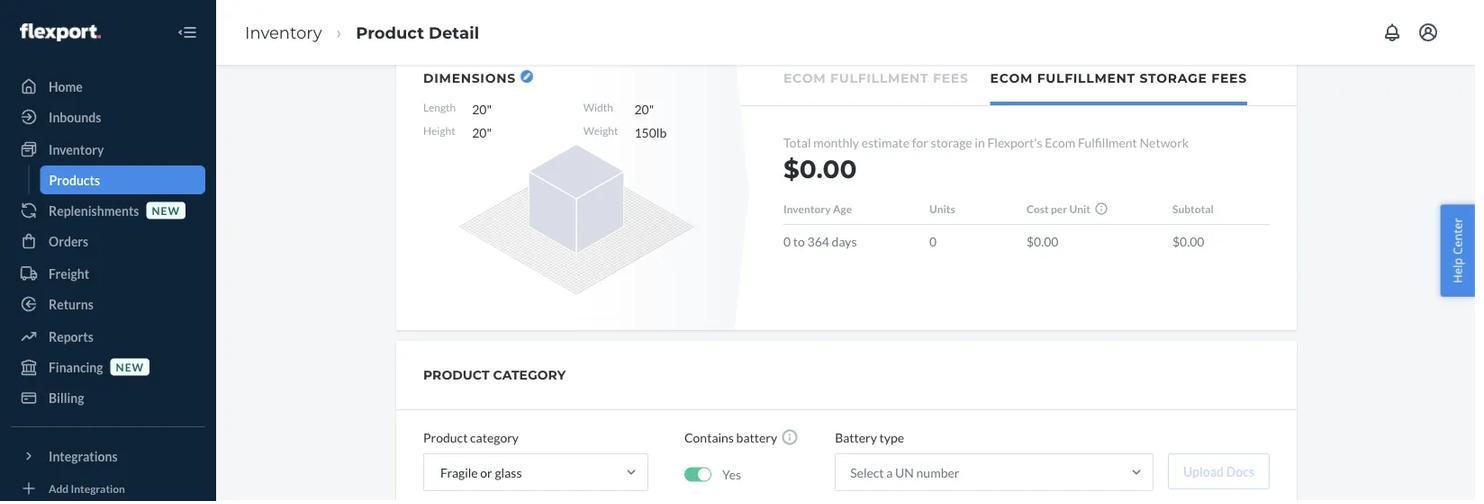 Task type: locate. For each thing, give the bounding box(es) containing it.
0 for 0 to 364 days
[[783, 234, 791, 249]]

ecom fulfillment storage fees tab
[[990, 52, 1247, 105]]

2 0 from the left
[[929, 234, 937, 249]]

1 horizontal spatial new
[[152, 204, 180, 217]]

reports link
[[11, 322, 205, 351]]

0 horizontal spatial new
[[116, 361, 144, 374]]

0
[[783, 234, 791, 249], [929, 234, 937, 249]]

0 horizontal spatial ecom
[[783, 71, 826, 86]]

freight link
[[11, 259, 205, 288]]

1 vertical spatial new
[[116, 361, 144, 374]]

new for replenishments
[[152, 204, 180, 217]]

width
[[583, 101, 613, 114]]

1 horizontal spatial fees
[[1211, 71, 1247, 86]]

20 " down the dimensions
[[472, 101, 492, 117]]

category
[[470, 430, 519, 445]]

add integration link
[[11, 478, 205, 500]]

for
[[912, 135, 928, 150]]

$0.00 down cost
[[1027, 234, 1059, 249]]

1 horizontal spatial inventory link
[[245, 22, 322, 42]]

fragile
[[440, 465, 478, 480]]

0 horizontal spatial 0
[[783, 234, 791, 249]]

inventory link
[[245, 22, 322, 42], [11, 135, 205, 164]]

product left detail
[[356, 22, 424, 42]]

0 vertical spatial new
[[152, 204, 180, 217]]

ecom
[[783, 71, 826, 86], [990, 71, 1033, 86], [1045, 135, 1075, 150]]

integrations button
[[11, 442, 205, 471]]

0 horizontal spatial fees
[[933, 71, 969, 86]]

$0.00 inside total monthly estimate for storage in flexport's ecom fulfillment network $0.00
[[783, 154, 857, 185]]

cost per unit
[[1027, 203, 1090, 216]]

1 vertical spatial 20 "
[[472, 125, 492, 140]]

1 horizontal spatial 0
[[929, 234, 937, 249]]

0 for 0
[[929, 234, 937, 249]]

20 right height
[[472, 125, 487, 140]]

product up 'fragile'
[[423, 430, 468, 445]]

"
[[487, 101, 492, 117], [649, 101, 654, 117], [487, 125, 492, 140]]

battery
[[736, 430, 777, 445]]

ecom for ecom fulfillment storage fees
[[990, 71, 1033, 86]]

0 horizontal spatial $0.00
[[783, 154, 857, 185]]

20 "
[[472, 101, 492, 117], [472, 125, 492, 140]]

20 up 150
[[634, 101, 649, 117]]

fulfillment
[[830, 71, 929, 86], [1037, 71, 1135, 86], [1078, 135, 1137, 150]]

docs
[[1226, 464, 1254, 480]]

1 vertical spatial inventory
[[49, 142, 104, 157]]

help
[[1449, 258, 1466, 284]]

2 horizontal spatial ecom
[[1045, 135, 1075, 150]]

$0.00 down monthly
[[783, 154, 857, 185]]

pencil alt image
[[523, 73, 530, 80]]

per
[[1051, 203, 1067, 216]]

product
[[356, 22, 424, 42], [423, 430, 468, 445]]

ecom inside total monthly estimate for storage in flexport's ecom fulfillment network $0.00
[[1045, 135, 1075, 150]]

subtotal
[[1172, 203, 1214, 216]]

2 fees from the left
[[1211, 71, 1247, 86]]

un
[[895, 465, 914, 480]]

0 horizontal spatial inventory link
[[11, 135, 205, 164]]

battery
[[835, 430, 877, 445]]

0 left to on the right
[[783, 234, 791, 249]]

breadcrumbs navigation
[[231, 6, 494, 59]]

cost
[[1027, 203, 1049, 216]]

20 " right height
[[472, 125, 492, 140]]

integrations
[[49, 449, 118, 464]]

fulfillment for fees
[[830, 71, 929, 86]]

fulfillment left storage
[[1037, 71, 1135, 86]]

dimensions
[[423, 70, 516, 86]]

2 horizontal spatial $0.00
[[1172, 234, 1204, 249]]

select a un number
[[850, 465, 959, 480]]

help center button
[[1440, 205, 1475, 297]]

" up 150 lb
[[649, 101, 654, 117]]

returns
[[49, 297, 93, 312]]

product category
[[423, 430, 519, 445]]

1 fees from the left
[[933, 71, 969, 86]]

0 to 364 days
[[783, 234, 857, 249]]

storage
[[1140, 71, 1207, 86]]

1 horizontal spatial ecom
[[990, 71, 1033, 86]]

ecom up total
[[783, 71, 826, 86]]

ecom up flexport's
[[990, 71, 1033, 86]]

new down "products" link
[[152, 204, 180, 217]]

inbounds link
[[11, 103, 205, 131]]

flexport's
[[987, 135, 1042, 150]]

ecom right flexport's
[[1045, 135, 1075, 150]]

age
[[833, 203, 852, 216]]

fees up storage
[[933, 71, 969, 86]]

days
[[832, 234, 857, 249]]

product inside breadcrumbs navigation
[[356, 22, 424, 42]]

fees
[[933, 71, 969, 86], [1211, 71, 1247, 86]]

tab list
[[740, 52, 1297, 106]]

1 0 from the left
[[783, 234, 791, 249]]

orders link
[[11, 227, 205, 256]]

" inside 20 " height
[[649, 101, 654, 117]]

ecom fulfillment storage fees
[[990, 71, 1247, 86]]

1 horizontal spatial inventory
[[245, 22, 322, 42]]

1 vertical spatial inventory link
[[11, 135, 205, 164]]

$0.00
[[783, 154, 857, 185], [1027, 234, 1059, 249], [1172, 234, 1204, 249]]

0 vertical spatial inventory
[[245, 22, 322, 42]]

product for product detail
[[356, 22, 424, 42]]

product for product category
[[423, 430, 468, 445]]

help center
[[1449, 218, 1466, 284]]

product detail link
[[356, 22, 479, 42]]

home
[[49, 79, 83, 94]]

$0.00 down subtotal
[[1172, 234, 1204, 249]]

new down reports link
[[116, 361, 144, 374]]

20
[[472, 101, 487, 117], [634, 101, 649, 117], [472, 125, 487, 140]]

new
[[152, 204, 180, 217], [116, 361, 144, 374]]

0 vertical spatial 20 "
[[472, 101, 492, 117]]

20 inside 20 " height
[[634, 101, 649, 117]]

flexport logo image
[[20, 23, 101, 41]]

0 down units
[[929, 234, 937, 249]]

unit
[[1069, 203, 1090, 216]]

0 vertical spatial product
[[356, 22, 424, 42]]

1 vertical spatial product
[[423, 430, 468, 445]]

fulfillment up estimate on the right top of page
[[830, 71, 929, 86]]

glass
[[495, 465, 522, 480]]

battery type
[[835, 430, 904, 445]]

orders
[[49, 234, 88, 249]]

fulfillment inside total monthly estimate for storage in flexport's ecom fulfillment network $0.00
[[1078, 135, 1137, 150]]

in
[[975, 135, 985, 150]]

fulfillment left the network
[[1078, 135, 1137, 150]]

0 vertical spatial inventory link
[[245, 22, 322, 42]]

inventory
[[245, 22, 322, 42], [49, 142, 104, 157], [783, 203, 831, 216]]

fees right storage
[[1211, 71, 1247, 86]]

2 horizontal spatial inventory
[[783, 203, 831, 216]]

weight
[[583, 124, 618, 137]]

total
[[783, 135, 811, 150]]

network
[[1140, 135, 1189, 150]]

home link
[[11, 72, 205, 101]]

billing link
[[11, 384, 205, 412]]

category
[[493, 368, 566, 383]]



Task type: describe. For each thing, give the bounding box(es) containing it.
20 down the dimensions
[[472, 101, 487, 117]]

20 " height
[[423, 101, 654, 137]]

monthly
[[813, 135, 859, 150]]

open notifications image
[[1381, 22, 1403, 43]]

inventory inside breadcrumbs navigation
[[245, 22, 322, 42]]

add integration
[[49, 482, 125, 495]]

upload docs button
[[1168, 454, 1270, 490]]

fragile or glass
[[440, 465, 522, 480]]

contains
[[684, 430, 734, 445]]

150
[[634, 125, 656, 140]]

upload docs
[[1183, 464, 1254, 480]]

select
[[850, 465, 884, 480]]

ecom for ecom fulfillment fees
[[783, 71, 826, 86]]

add
[[49, 482, 69, 495]]

inventory age
[[783, 203, 852, 216]]

364
[[807, 234, 829, 249]]

detail
[[429, 22, 479, 42]]

units
[[929, 203, 955, 216]]

2 vertical spatial inventory
[[783, 203, 831, 216]]

contains battery
[[684, 430, 777, 445]]

tab list containing ecom fulfillment fees
[[740, 52, 1297, 106]]

center
[[1449, 218, 1466, 255]]

storage
[[931, 135, 972, 150]]

freight
[[49, 266, 89, 281]]

1 horizontal spatial $0.00
[[1027, 234, 1059, 249]]

close navigation image
[[176, 22, 198, 43]]

lb
[[656, 125, 667, 140]]

new for financing
[[116, 361, 144, 374]]

upload
[[1183, 464, 1224, 480]]

150 lb
[[634, 125, 667, 140]]

product
[[423, 368, 490, 383]]

product detail
[[356, 22, 479, 42]]

" down the dimensions
[[487, 101, 492, 117]]

length
[[423, 101, 456, 114]]

" right height
[[487, 125, 492, 140]]

type
[[879, 430, 904, 445]]

integration
[[71, 482, 125, 495]]

products
[[49, 172, 100, 188]]

2 20 " from the top
[[472, 125, 492, 140]]

inventory link inside breadcrumbs navigation
[[245, 22, 322, 42]]

0 horizontal spatial inventory
[[49, 142, 104, 157]]

ecom fulfillment fees
[[783, 71, 969, 86]]

estimate
[[862, 135, 910, 150]]

reports
[[49, 329, 93, 344]]

inbounds
[[49, 109, 101, 125]]

returns link
[[11, 290, 205, 319]]

open account menu image
[[1417, 22, 1439, 43]]

1 20 " from the top
[[472, 101, 492, 117]]

replenishments
[[49, 203, 139, 218]]

products link
[[40, 166, 205, 195]]

financing
[[49, 360, 103, 375]]

yes
[[722, 467, 741, 483]]

height
[[423, 124, 455, 137]]

ecom fulfillment fees tab
[[783, 52, 969, 102]]

a
[[886, 465, 893, 480]]

product category
[[423, 368, 566, 383]]

total monthly estimate for storage in flexport's ecom fulfillment network $0.00
[[783, 135, 1189, 185]]

fulfillment for storage
[[1037, 71, 1135, 86]]

billing
[[49, 390, 84, 406]]

number
[[916, 465, 959, 480]]

or
[[480, 465, 492, 480]]

to
[[793, 234, 805, 249]]



Task type: vqa. For each thing, say whether or not it's contained in the screenshot.
Fees in the tab
yes



